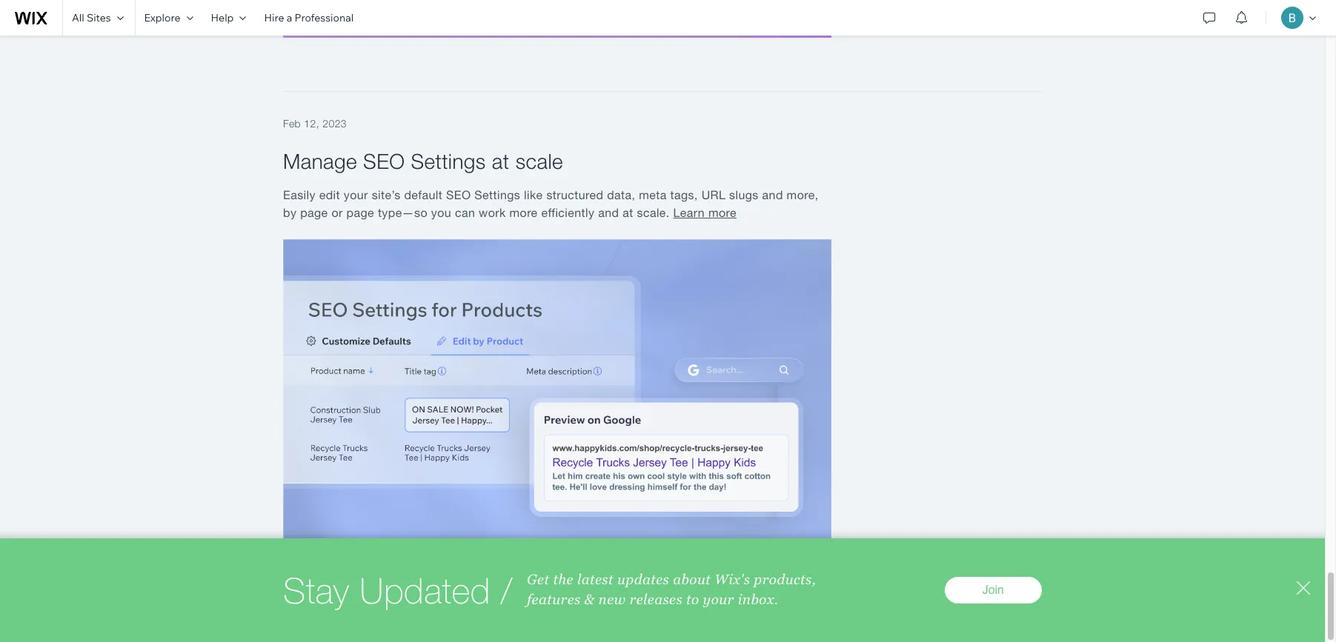 Task type: describe. For each thing, give the bounding box(es) containing it.
hire
[[264, 11, 284, 24]]

explore
[[144, 11, 181, 24]]

hire a professional link
[[255, 0, 363, 36]]

help
[[211, 11, 234, 24]]

sites
[[87, 11, 111, 24]]

help button
[[202, 0, 255, 36]]

all
[[72, 11, 84, 24]]

hire a professional
[[264, 11, 354, 24]]

professional
[[295, 11, 354, 24]]



Task type: vqa. For each thing, say whether or not it's contained in the screenshot.
a
yes



Task type: locate. For each thing, give the bounding box(es) containing it.
all sites
[[72, 11, 111, 24]]

a
[[287, 11, 292, 24]]



